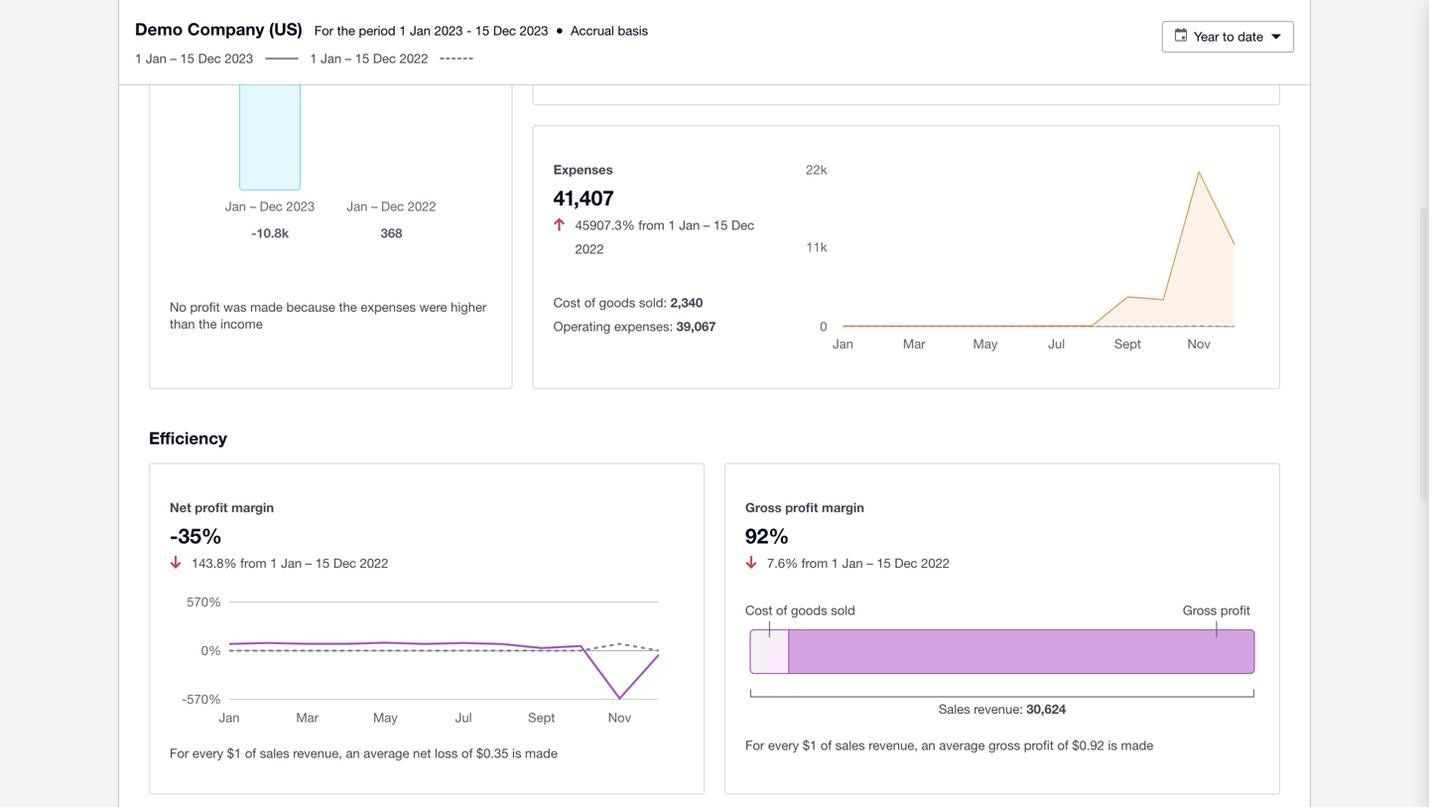 Task type: locate. For each thing, give the bounding box(es) containing it.
profit for 92%
[[786, 500, 819, 515]]

45907.3% from 1 jan – 15 dec 2022
[[576, 217, 755, 256]]

made for 92%
[[1122, 738, 1154, 753]]

the right because
[[339, 299, 357, 315]]

margin inside net profit margin -35%
[[231, 500, 274, 515]]

is right $0.35
[[512, 746, 522, 761]]

an left net
[[346, 746, 360, 761]]

negative sentiment image
[[554, 218, 565, 231], [746, 556, 757, 569]]

the right than
[[199, 316, 217, 332]]

41,407
[[554, 185, 615, 210]]

$1
[[803, 738, 817, 753], [227, 746, 242, 761]]

is
[[1109, 738, 1118, 753], [512, 746, 522, 761]]

0 horizontal spatial is
[[512, 746, 522, 761]]

0 horizontal spatial 2023
[[225, 51, 253, 66]]

$0.35
[[477, 746, 509, 761]]

every for -35%
[[192, 746, 224, 761]]

for
[[314, 23, 334, 38], [746, 738, 765, 753], [170, 746, 189, 761]]

2 margin from the left
[[822, 500, 865, 515]]

margin up 143.8% from 1 jan – 15 dec 2022
[[231, 500, 274, 515]]

0 horizontal spatial average
[[364, 746, 410, 761]]

of
[[585, 295, 596, 310], [821, 738, 832, 753], [1058, 738, 1069, 753], [245, 746, 256, 761], [462, 746, 473, 761]]

negative sentiment image for 92%
[[746, 556, 757, 569]]

7.6%
[[768, 556, 798, 571]]

– for 92%
[[867, 556, 874, 571]]

negative sentiment image
[[170, 556, 181, 569]]

1 horizontal spatial is
[[1109, 738, 1118, 753]]

cost
[[554, 295, 581, 310]]

an
[[922, 738, 936, 753], [346, 746, 360, 761]]

2 horizontal spatial from
[[802, 556, 828, 571]]

demo company (us)
[[135, 19, 303, 39]]

the left the period
[[337, 23, 355, 38]]

1 horizontal spatial revenue,
[[869, 738, 918, 753]]

date
[[1238, 29, 1264, 44]]

sales for 92%
[[836, 738, 865, 753]]

margin inside gross profit margin 92%
[[822, 500, 865, 515]]

is for 92%
[[1109, 738, 1118, 753]]

profit inside gross profit margin 92%
[[786, 500, 819, 515]]

2023 down company
[[225, 51, 253, 66]]

period
[[359, 23, 396, 38]]

2 horizontal spatial 2023
[[520, 23, 549, 38]]

2022
[[400, 51, 428, 66], [576, 241, 604, 256], [360, 556, 389, 571], [922, 556, 950, 571]]

revenue, for -35%
[[293, 746, 342, 761]]

35%
[[178, 523, 222, 548]]

for for 92%
[[746, 738, 765, 753]]

0 horizontal spatial sales
[[260, 746, 290, 761]]

–
[[170, 51, 177, 66], [345, 51, 352, 66], [704, 217, 710, 233], [305, 556, 312, 571], [867, 556, 874, 571]]

1 margin from the left
[[231, 500, 274, 515]]

2022 inside "45907.3% from 1 jan – 15 dec 2022"
[[576, 241, 604, 256]]

– inside "45907.3% from 1 jan – 15 dec 2022"
[[704, 217, 710, 233]]

0 horizontal spatial margin
[[231, 500, 274, 515]]

1 horizontal spatial every
[[768, 738, 799, 753]]

average left net
[[364, 746, 410, 761]]

$0.92
[[1073, 738, 1105, 753]]

- up negative sentiment icon
[[170, 523, 178, 548]]

0 horizontal spatial made
[[250, 299, 283, 315]]

0 horizontal spatial from
[[240, 556, 267, 571]]

1 horizontal spatial average
[[940, 738, 986, 753]]

for every $1 of sales revenue, an average net loss of $0.35 is made
[[170, 746, 558, 761]]

made right $0.92
[[1122, 738, 1154, 753]]

average down sales on the right of the page
[[940, 738, 986, 753]]

loss
[[435, 746, 458, 761]]

2023 left accrual
[[520, 23, 549, 38]]

higher
[[451, 299, 487, 315]]

sales
[[836, 738, 865, 753], [260, 746, 290, 761]]

from inside "45907.3% from 1 jan – 15 dec 2022"
[[639, 217, 665, 233]]

143.8% from 1 jan – 15 dec 2022
[[192, 556, 389, 571]]

2 horizontal spatial for
[[746, 738, 765, 753]]

15
[[475, 23, 490, 38], [180, 51, 195, 66], [355, 51, 370, 66], [714, 217, 728, 233], [316, 556, 330, 571], [877, 556, 891, 571]]

sold:
[[639, 295, 667, 310]]

made for -35%
[[525, 746, 558, 761]]

every
[[768, 738, 799, 753], [192, 746, 224, 761]]

profit
[[190, 299, 220, 315], [195, 500, 228, 515], [786, 500, 819, 515], [1024, 738, 1054, 753]]

2 horizontal spatial made
[[1122, 738, 1154, 753]]

expenses 41,407
[[554, 162, 615, 210]]

from for -35%
[[240, 556, 267, 571]]

an left gross
[[922, 738, 936, 753]]

margin up 7.6% from 1 jan – 15 dec 2022
[[822, 500, 865, 515]]

profit inside net profit margin -35%
[[195, 500, 228, 515]]

1 horizontal spatial $1
[[803, 738, 817, 753]]

negative sentiment image down '92%'
[[746, 556, 757, 569]]

0 horizontal spatial revenue,
[[293, 746, 342, 761]]

basis
[[618, 23, 648, 38]]

1 horizontal spatial -
[[467, 23, 472, 38]]

profit inside no profit was made because the expenses were higher than the income
[[190, 299, 220, 315]]

2023
[[435, 23, 463, 38], [520, 23, 549, 38], [225, 51, 253, 66]]

2,340
[[671, 295, 703, 310]]

1 horizontal spatial sales
[[836, 738, 865, 753]]

expenses:
[[614, 319, 673, 334]]

0 horizontal spatial -
[[170, 523, 178, 548]]

2023 for for the period 1 jan 2023 - 15 dec 2023  ●  accrual basis
[[435, 23, 463, 38]]

0 horizontal spatial every
[[192, 746, 224, 761]]

for every $1 of sales revenue, an average gross profit of $0.92 is made
[[746, 738, 1154, 753]]

dec
[[493, 23, 516, 38], [198, 51, 221, 66], [373, 51, 396, 66], [732, 217, 755, 233], [333, 556, 356, 571], [895, 556, 918, 571]]

1 horizontal spatial made
[[525, 746, 558, 761]]

1 vertical spatial negative sentiment image
[[746, 556, 757, 569]]

0 horizontal spatial for
[[170, 746, 189, 761]]

– for 41,407
[[704, 217, 710, 233]]

was
[[224, 299, 247, 315]]

1 horizontal spatial 2023
[[435, 23, 463, 38]]

0 horizontal spatial an
[[346, 746, 360, 761]]

1
[[399, 23, 407, 38], [135, 51, 142, 66], [310, 51, 317, 66], [669, 217, 676, 233], [270, 556, 278, 571], [832, 556, 839, 571]]

profit for -
[[195, 500, 228, 515]]

operating
[[554, 319, 611, 334]]

2 vertical spatial the
[[199, 316, 217, 332]]

of inside cost of goods sold: 2,340 operating expenses: 39,067
[[585, 295, 596, 310]]

0 horizontal spatial $1
[[227, 746, 242, 761]]

from right 143.8%
[[240, 556, 267, 571]]

1 vertical spatial the
[[339, 299, 357, 315]]

gross
[[746, 500, 782, 515]]

sales
[[939, 702, 971, 717]]

from right 45907.3%
[[639, 217, 665, 233]]

made inside no profit was made because the expenses were higher than the income
[[250, 299, 283, 315]]

year to date
[[1195, 29, 1264, 44]]

1 vertical spatial -
[[170, 523, 178, 548]]

made right $0.35
[[525, 746, 558, 761]]

39,067
[[677, 319, 716, 334]]

-
[[467, 23, 472, 38], [170, 523, 178, 548]]

revenue, for 92%
[[869, 738, 918, 753]]

45907.3%
[[576, 217, 635, 233]]

from right 7.6%
[[802, 556, 828, 571]]

1 horizontal spatial negative sentiment image
[[746, 556, 757, 569]]

jan
[[410, 23, 431, 38], [146, 51, 167, 66], [321, 51, 342, 66], [679, 217, 700, 233], [281, 556, 302, 571], [843, 556, 863, 571]]

from
[[639, 217, 665, 233], [240, 556, 267, 571], [802, 556, 828, 571]]

net profit margin -35%
[[170, 500, 274, 548]]

the
[[337, 23, 355, 38], [339, 299, 357, 315], [199, 316, 217, 332]]

1 horizontal spatial from
[[639, 217, 665, 233]]

92%
[[746, 523, 790, 548]]

margin
[[231, 500, 274, 515], [822, 500, 865, 515]]

made
[[250, 299, 283, 315], [1122, 738, 1154, 753], [525, 746, 558, 761]]

is for -35%
[[512, 746, 522, 761]]

revenue,
[[869, 738, 918, 753], [293, 746, 342, 761]]

1 horizontal spatial an
[[922, 738, 936, 753]]

0 vertical spatial negative sentiment image
[[554, 218, 565, 231]]

143.8%
[[192, 556, 237, 571]]

2023 right the period
[[435, 23, 463, 38]]

average
[[940, 738, 986, 753], [364, 746, 410, 761]]

is right $0.92
[[1109, 738, 1118, 753]]

0 horizontal spatial negative sentiment image
[[554, 218, 565, 231]]

1 jan – 15 dec 2023
[[135, 51, 253, 66]]

1 horizontal spatial margin
[[822, 500, 865, 515]]

negative sentiment image down the 41,407
[[554, 218, 565, 231]]

0 vertical spatial -
[[467, 23, 472, 38]]

made up 'income'
[[250, 299, 283, 315]]

for the period 1 jan 2023 - 15 dec 2023  ●  accrual basis
[[314, 23, 648, 38]]

demo
[[135, 19, 183, 39]]

2022 for 41,407
[[576, 241, 604, 256]]

- right the period
[[467, 23, 472, 38]]

expenses
[[361, 299, 416, 315]]



Task type: describe. For each thing, give the bounding box(es) containing it.
1 jan – 15 dec 2022
[[310, 51, 428, 66]]

1 inside "45907.3% from 1 jan – 15 dec 2022"
[[669, 217, 676, 233]]

to
[[1223, 29, 1235, 44]]

revenue
[[974, 702, 1020, 717]]

goods
[[599, 295, 636, 310]]

efficiency
[[149, 428, 227, 448]]

– for -35%
[[305, 556, 312, 571]]

expenses
[[554, 162, 613, 177]]

30,624
[[1027, 702, 1067, 717]]

from for 92%
[[802, 556, 828, 571]]

no profit was made because the expenses were higher than the income
[[170, 299, 487, 332]]

no
[[170, 299, 187, 315]]

:
[[1020, 702, 1024, 717]]

sales revenue : 30,624
[[939, 702, 1067, 717]]

for for -35%
[[170, 746, 189, 761]]

income
[[220, 316, 263, 332]]

(us)
[[269, 19, 303, 39]]

2022 for 92%
[[922, 556, 950, 571]]

net
[[413, 746, 431, 761]]

margin for -35%
[[231, 500, 274, 515]]

average for -35%
[[364, 746, 410, 761]]

were
[[420, 299, 447, 315]]

dec inside "45907.3% from 1 jan – 15 dec 2022"
[[732, 217, 755, 233]]

1 horizontal spatial for
[[314, 23, 334, 38]]

15 inside "45907.3% from 1 jan – 15 dec 2022"
[[714, 217, 728, 233]]

jan inside "45907.3% from 1 jan – 15 dec 2022"
[[679, 217, 700, 233]]

sales for -35%
[[260, 746, 290, 761]]

accrual
[[571, 23, 615, 38]]

$1 for -35%
[[227, 746, 242, 761]]

2022 for -35%
[[360, 556, 389, 571]]

than
[[170, 316, 195, 332]]

because
[[286, 299, 335, 315]]

margin for 92%
[[822, 500, 865, 515]]

average for 92%
[[940, 738, 986, 753]]

gross profit margin 92%
[[746, 500, 865, 548]]

profit for made
[[190, 299, 220, 315]]

2023 for 1 jan – 15 dec 2023
[[225, 51, 253, 66]]

7.6% from 1 jan – 15 dec 2022
[[768, 556, 950, 571]]

company
[[188, 19, 264, 39]]

- inside net profit margin -35%
[[170, 523, 178, 548]]

gross
[[989, 738, 1021, 753]]

an for -35%
[[346, 746, 360, 761]]

$1 for 92%
[[803, 738, 817, 753]]

year
[[1195, 29, 1220, 44]]

every for 92%
[[768, 738, 799, 753]]

net
[[170, 500, 191, 515]]

negative sentiment image for 41,407
[[554, 218, 565, 231]]

year to date button
[[1163, 21, 1295, 53]]

an for 92%
[[922, 738, 936, 753]]

cost of goods sold: 2,340 operating expenses: 39,067
[[554, 295, 716, 334]]

from for 41,407
[[639, 217, 665, 233]]

0 vertical spatial the
[[337, 23, 355, 38]]



Task type: vqa. For each thing, say whether or not it's contained in the screenshot.
an for -35%
yes



